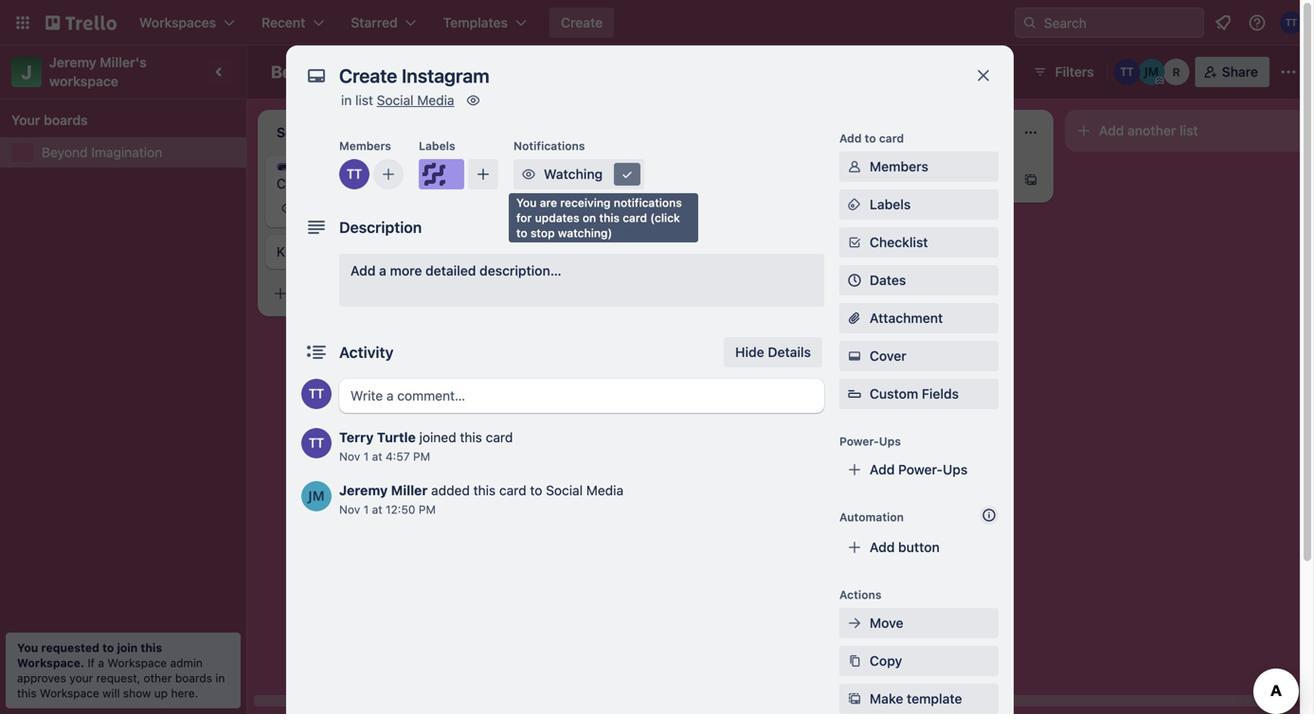 Task type: locate. For each thing, give the bounding box(es) containing it.
sm image inside members link
[[845, 157, 864, 176]]

watching button
[[513, 159, 644, 189]]

terry turtle (terryturtle) image
[[1280, 11, 1303, 34], [339, 159, 369, 189], [301, 379, 332, 409], [301, 428, 332, 459]]

1 at from the top
[[372, 450, 382, 463]]

Write a comment text field
[[339, 379, 824, 413]]

1 vertical spatial list
[[1180, 123, 1198, 138]]

1 vertical spatial you
[[17, 641, 38, 655]]

add down 'add to card'
[[834, 172, 859, 188]]

a down kickoff meeting
[[324, 286, 331, 301]]

fields
[[922, 386, 959, 402]]

beyond imagination down your boards with 1 items element
[[42, 144, 162, 160]]

12:50
[[386, 503, 415, 516]]

this right joined
[[460, 430, 482, 445]]

(click
[[650, 211, 680, 225]]

requested
[[41, 641, 99, 655]]

0 vertical spatial power-
[[839, 435, 879, 448]]

add power-ups link
[[839, 455, 999, 485]]

0 vertical spatial at
[[372, 450, 382, 463]]

add
[[1099, 123, 1124, 138], [839, 132, 862, 145], [834, 172, 859, 188], [565, 217, 590, 233], [351, 263, 376, 279], [296, 286, 321, 301], [870, 462, 895, 477], [870, 540, 895, 555]]

will
[[102, 687, 120, 700]]

primary element
[[0, 0, 1314, 45]]

labels
[[419, 139, 455, 153], [870, 197, 911, 212]]

0 horizontal spatial add a card button
[[265, 279, 477, 309]]

1 vertical spatial ups
[[943, 462, 968, 477]]

create instagram link
[[277, 174, 496, 193]]

0 horizontal spatial in
[[215, 672, 225, 685]]

this
[[599, 211, 620, 225], [460, 430, 482, 445], [473, 483, 496, 498], [141, 641, 162, 655], [17, 687, 37, 700]]

members link
[[839, 152, 999, 182]]

you up workspace.
[[17, 641, 38, 655]]

attachment button
[[839, 303, 999, 333]]

1 horizontal spatial labels
[[870, 197, 911, 212]]

media inside jeremy miller added this card to social media nov 1 at 12:50 pm
[[586, 483, 623, 498]]

this right on
[[599, 211, 620, 225]]

0 horizontal spatial create
[[277, 176, 317, 191]]

power- down custom
[[839, 435, 879, 448]]

1 horizontal spatial you
[[516, 196, 537, 209]]

boards inside if a workspace admin approves your request, other boards in this workspace will show up here.
[[175, 672, 212, 685]]

create
[[561, 15, 603, 30], [277, 176, 317, 191]]

1 left 12:50
[[363, 503, 369, 516]]

at left 4:57
[[372, 450, 382, 463]]

to inside jeremy miller added this card to social media nov 1 at 12:50 pm
[[530, 483, 542, 498]]

0 vertical spatial members
[[339, 139, 391, 153]]

1 vertical spatial in
[[215, 672, 225, 685]]

add a card for the bottommost add a card button
[[296, 286, 363, 301]]

add a card down 'add to card'
[[834, 172, 901, 188]]

add a card down the receiving
[[565, 217, 632, 233]]

pm right 4:57
[[413, 450, 430, 463]]

jeremy inside jeremy miller's workspace
[[49, 54, 96, 70]]

card down notifications
[[623, 211, 647, 225]]

to left join
[[102, 641, 114, 655]]

0 vertical spatial imagination
[[336, 62, 432, 82]]

1 vertical spatial jeremy
[[339, 483, 388, 498]]

1 vertical spatial jeremy miller (jeremymiller198) image
[[301, 481, 332, 512]]

0 horizontal spatial add a card
[[296, 286, 363, 301]]

2 1 from the top
[[363, 503, 369, 516]]

0 horizontal spatial jeremy miller (jeremymiller198) image
[[301, 481, 332, 512]]

imagination inside board name text box
[[336, 62, 432, 82]]

0 vertical spatial workspace
[[107, 657, 167, 670]]

sm image left checklist
[[845, 233, 864, 252]]

1 vertical spatial media
[[586, 483, 623, 498]]

0 vertical spatial media
[[417, 92, 454, 108]]

to
[[865, 132, 876, 145], [516, 226, 527, 240], [530, 483, 542, 498], [102, 641, 114, 655]]

0 notifications image
[[1212, 11, 1234, 34]]

jeremy up nov 1 at 12:50 pm link
[[339, 483, 388, 498]]

1 vertical spatial imagination
[[91, 144, 162, 160]]

your boards
[[11, 112, 88, 128]]

1 horizontal spatial boards
[[175, 672, 212, 685]]

add down the kickoff
[[296, 286, 321, 301]]

beyond imagination
[[271, 62, 432, 82], [42, 144, 162, 160]]

sm image for members
[[845, 157, 864, 176]]

actions
[[839, 588, 882, 602]]

beyond
[[271, 62, 332, 82], [42, 144, 88, 160]]

1 vertical spatial boards
[[175, 672, 212, 685]]

color: purple, title: none image
[[419, 159, 464, 189]]

detailed
[[425, 263, 476, 279]]

1 horizontal spatial jeremy miller (jeremymiller198) image
[[1138, 59, 1165, 85]]

add a card button
[[803, 165, 1016, 195], [534, 210, 747, 241], [265, 279, 477, 309]]

at
[[372, 450, 382, 463], [372, 503, 382, 516]]

this inside terry turtle joined this card nov 1 at 4:57 pm
[[460, 430, 482, 445]]

1 horizontal spatial imagination
[[336, 62, 432, 82]]

0 vertical spatial list
[[355, 92, 373, 108]]

in right other
[[215, 672, 225, 685]]

1 1 from the top
[[363, 450, 369, 463]]

workspace visible image
[[487, 64, 503, 80]]

share
[[1222, 64, 1258, 80]]

for
[[516, 211, 532, 225]]

1 vertical spatial add a card
[[565, 217, 632, 233]]

terry turtle (terryturtle) image left for
[[477, 197, 500, 220]]

sm image inside the make template link
[[845, 690, 864, 709]]

1 horizontal spatial list
[[1180, 123, 1198, 138]]

power- down power-ups
[[898, 462, 943, 477]]

ups
[[879, 435, 901, 448], [943, 462, 968, 477]]

a right if
[[98, 657, 104, 670]]

None text field
[[330, 59, 955, 93]]

1 vertical spatial at
[[372, 503, 382, 516]]

list down board name text box
[[355, 92, 373, 108]]

0 vertical spatial ups
[[879, 435, 901, 448]]

members down 'add to card'
[[870, 159, 928, 174]]

0 vertical spatial social
[[377, 92, 414, 108]]

add a more detailed description…
[[351, 263, 561, 279]]

you inside "you requested to join this workspace."
[[17, 641, 38, 655]]

kickoff meeting
[[277, 244, 373, 260]]

members up add members to card icon
[[339, 139, 391, 153]]

make template
[[870, 691, 962, 707]]

add down automation
[[870, 540, 895, 555]]

card right added
[[499, 483, 526, 498]]

add button button
[[839, 532, 999, 563]]

this right join
[[141, 641, 162, 655]]

0 horizontal spatial list
[[355, 92, 373, 108]]

beyond inside board name text box
[[271, 62, 332, 82]]

0 horizontal spatial beyond imagination
[[42, 144, 162, 160]]

jeremy up workspace
[[49, 54, 96, 70]]

move
[[870, 615, 903, 631]]

you up for
[[516, 196, 537, 209]]

jeremy miller (jeremymiller198) image left r
[[1138, 59, 1165, 85]]

pm
[[413, 450, 430, 463], [419, 503, 436, 516]]

add a card button down 'add to card'
[[803, 165, 1016, 195]]

0 vertical spatial nov
[[339, 450, 360, 463]]

1 horizontal spatial social
[[546, 483, 583, 498]]

0 horizontal spatial imagination
[[91, 144, 162, 160]]

0 vertical spatial terry turtle (terryturtle) image
[[1114, 59, 1140, 85]]

1 vertical spatial power-
[[898, 462, 943, 477]]

sm image inside move link
[[845, 614, 864, 633]]

1 inside terry turtle joined this card nov 1 at 4:57 pm
[[363, 450, 369, 463]]

terry turtle (terryturtle) image inside primary element
[[1280, 11, 1303, 34]]

workspace
[[107, 657, 167, 670], [40, 687, 99, 700]]

1 horizontal spatial create
[[561, 15, 603, 30]]

create instagram
[[277, 176, 382, 191]]

1 vertical spatial nov
[[339, 503, 360, 516]]

this right added
[[473, 483, 496, 498]]

0 vertical spatial 1
[[363, 450, 369, 463]]

1 nov from the top
[[339, 450, 360, 463]]

add a card for middle add a card button
[[565, 217, 632, 233]]

at inside terry turtle joined this card nov 1 at 4:57 pm
[[372, 450, 382, 463]]

Board name text field
[[261, 57, 442, 87]]

sm image left copy
[[845, 652, 864, 671]]

card
[[879, 132, 904, 145], [873, 172, 901, 188], [623, 211, 647, 225], [604, 217, 632, 233], [335, 286, 363, 301], [486, 430, 513, 445], [499, 483, 526, 498]]

you for you are receiving notifications for updates on this card (click to stop watching)
[[516, 196, 537, 209]]

open information menu image
[[1248, 13, 1267, 32]]

sm image for labels
[[845, 195, 864, 214]]

pm inside jeremy miller added this card to social media nov 1 at 12:50 pm
[[419, 503, 436, 516]]

a down kickoff meeting link
[[379, 263, 386, 279]]

2 at from the top
[[372, 503, 382, 516]]

your
[[69, 672, 93, 685]]

ups down fields
[[943, 462, 968, 477]]

social inside jeremy miller added this card to social media nov 1 at 12:50 pm
[[546, 483, 583, 498]]

ups inside add power-ups link
[[943, 462, 968, 477]]

2 vertical spatial add a card
[[296, 286, 363, 301]]

0 horizontal spatial media
[[417, 92, 454, 108]]

0 vertical spatial jeremy
[[49, 54, 96, 70]]

rubyanndersson (rubyanndersson) image
[[1163, 59, 1190, 85]]

power ups image
[[966, 64, 981, 80]]

automation image
[[993, 57, 1019, 83]]

copy link
[[839, 646, 999, 676]]

add another list button
[[1065, 110, 1314, 152]]

0 vertical spatial you
[[516, 196, 537, 209]]

other
[[144, 672, 172, 685]]

1 vertical spatial labels
[[870, 197, 911, 212]]

sm image for make template
[[845, 690, 864, 709]]

imagination up in list social media
[[336, 62, 432, 82]]

power-ups
[[839, 435, 901, 448]]

1 inside jeremy miller added this card to social media nov 1 at 12:50 pm
[[363, 503, 369, 516]]

nov down "terry" on the left bottom
[[339, 450, 360, 463]]

nov 1 at 4:57 pm link
[[339, 450, 430, 463]]

0 horizontal spatial jeremy
[[49, 54, 96, 70]]

at left 12:50
[[372, 503, 382, 516]]

beyond imagination up in list social media
[[271, 62, 432, 82]]

copy
[[870, 653, 902, 669]]

1 horizontal spatial in
[[341, 92, 352, 108]]

boards down admin
[[175, 672, 212, 685]]

1 horizontal spatial beyond
[[271, 62, 332, 82]]

add a card button down kickoff meeting link
[[265, 279, 477, 309]]

0 vertical spatial boards
[[44, 112, 88, 128]]

1 horizontal spatial workspace
[[107, 657, 167, 670]]

sm image down star or unstar board "image"
[[464, 91, 483, 110]]

nov
[[339, 450, 360, 463], [339, 503, 360, 516]]

in
[[341, 92, 352, 108], [215, 672, 225, 685]]

add members to card image
[[381, 165, 396, 184]]

terry turtle (terryturtle) image
[[1114, 59, 1140, 85], [477, 197, 500, 220]]

0 vertical spatial add a card button
[[803, 165, 1016, 195]]

0 vertical spatial beyond
[[271, 62, 332, 82]]

card right joined
[[486, 430, 513, 445]]

social media link
[[377, 92, 454, 108]]

0 horizontal spatial power-
[[839, 435, 879, 448]]

0 vertical spatial jeremy miller (jeremymiller198) image
[[1138, 59, 1165, 85]]

add left "another" at top
[[1099, 123, 1124, 138]]

pm down miller
[[419, 503, 436, 516]]

workspace down the your
[[40, 687, 99, 700]]

color: purple, title: none image
[[277, 163, 315, 171]]

custom
[[870, 386, 918, 402]]

1 vertical spatial members
[[870, 159, 928, 174]]

jeremy inside jeremy miller added this card to social media nov 1 at 12:50 pm
[[339, 483, 388, 498]]

description
[[339, 218, 422, 236]]

labels up color: purple, title: none icon
[[419, 139, 455, 153]]

0 vertical spatial pm
[[413, 450, 430, 463]]

in down board name text box
[[341, 92, 352, 108]]

media
[[417, 92, 454, 108], [586, 483, 623, 498]]

0 vertical spatial beyond imagination
[[271, 62, 432, 82]]

nov 1 at 12:50 pm link
[[339, 503, 436, 516]]

you
[[516, 196, 537, 209], [17, 641, 38, 655]]

1 vertical spatial social
[[546, 483, 583, 498]]

nov inside terry turtle joined this card nov 1 at 4:57 pm
[[339, 450, 360, 463]]

join
[[117, 641, 138, 655]]

you inside you are receiving notifications for updates on this card (click to stop watching)
[[516, 196, 537, 209]]

0 horizontal spatial labels
[[419, 139, 455, 153]]

workspace
[[49, 73, 118, 89]]

list right "another" at top
[[1180, 123, 1198, 138]]

button
[[898, 540, 940, 555]]

0 vertical spatial in
[[341, 92, 352, 108]]

to right added
[[530, 483, 542, 498]]

0 vertical spatial create
[[561, 15, 603, 30]]

thoughts thinking
[[546, 164, 617, 191]]

sm image inside copy link
[[845, 652, 864, 671]]

create inside button
[[561, 15, 603, 30]]

0 vertical spatial add a card
[[834, 172, 901, 188]]

1 down "terry" on the left bottom
[[363, 450, 369, 463]]

1 horizontal spatial jeremy
[[339, 483, 388, 498]]

boards right your
[[44, 112, 88, 128]]

1 vertical spatial create
[[277, 176, 317, 191]]

imagination
[[336, 62, 432, 82], [91, 144, 162, 160]]

1 vertical spatial pm
[[419, 503, 436, 516]]

add a card down kickoff meeting
[[296, 286, 363, 301]]

add a card button down notifications
[[534, 210, 747, 241]]

0 vertical spatial sm image
[[464, 91, 483, 110]]

sm image
[[845, 157, 864, 176], [519, 165, 538, 184], [618, 165, 637, 184], [845, 195, 864, 214], [845, 347, 864, 366], [845, 614, 864, 633], [845, 690, 864, 709]]

0 horizontal spatial beyond
[[42, 144, 88, 160]]

sm image inside cover link
[[845, 347, 864, 366]]

power-
[[839, 435, 879, 448], [898, 462, 943, 477]]

1 vertical spatial sm image
[[845, 233, 864, 252]]

automation
[[839, 511, 904, 524]]

2 horizontal spatial add a card
[[834, 172, 901, 188]]

sm image inside the labels link
[[845, 195, 864, 214]]

1 horizontal spatial ups
[[943, 462, 968, 477]]

sm image
[[464, 91, 483, 110], [845, 233, 864, 252], [845, 652, 864, 671]]

1 horizontal spatial media
[[586, 483, 623, 498]]

make
[[870, 691, 903, 707]]

j
[[21, 61, 32, 83]]

jeremy miller (jeremymiller198) image
[[1138, 59, 1165, 85], [301, 481, 332, 512]]

1 vertical spatial 1
[[363, 503, 369, 516]]

2 nov from the top
[[339, 503, 360, 516]]

add a card
[[834, 172, 901, 188], [565, 217, 632, 233], [296, 286, 363, 301]]

add down 'meeting'
[[351, 263, 376, 279]]

add inside button
[[870, 540, 895, 555]]

0 horizontal spatial you
[[17, 641, 38, 655]]

notifications
[[614, 196, 682, 209]]

ups up add power-ups
[[879, 435, 901, 448]]

1 horizontal spatial beyond imagination
[[271, 62, 432, 82]]

card up the labels link
[[873, 172, 901, 188]]

1 horizontal spatial terry turtle (terryturtle) image
[[1114, 59, 1140, 85]]

to down for
[[516, 226, 527, 240]]

0 horizontal spatial terry turtle (terryturtle) image
[[477, 197, 500, 220]]

show menu image
[[1279, 63, 1298, 81]]

imagination down your boards with 1 items element
[[91, 144, 162, 160]]

0 horizontal spatial members
[[339, 139, 391, 153]]

2 vertical spatial sm image
[[845, 652, 864, 671]]

add up members link
[[839, 132, 862, 145]]

jeremy miller (jeremymiller198) image left nov 1 at 12:50 pm link
[[301, 481, 332, 512]]

nov left 12:50
[[339, 503, 360, 516]]

0 horizontal spatial workspace
[[40, 687, 99, 700]]

sm image inside checklist link
[[845, 233, 864, 252]]

0 horizontal spatial social
[[377, 92, 414, 108]]

terry turtle (terryturtle) image left r
[[1114, 59, 1140, 85]]

this down approves
[[17, 687, 37, 700]]

workspace down join
[[107, 657, 167, 670]]

1 horizontal spatial add a card
[[565, 217, 632, 233]]

members
[[339, 139, 391, 153], [870, 159, 928, 174]]

1 vertical spatial add a card button
[[534, 210, 747, 241]]

labels up checklist
[[870, 197, 911, 212]]



Task type: describe. For each thing, give the bounding box(es) containing it.
another
[[1128, 123, 1176, 138]]

1 vertical spatial terry turtle (terryturtle) image
[[477, 197, 500, 220]]

add power-ups
[[870, 462, 968, 477]]

a inside if a workspace admin approves your request, other boards in this workspace will show up here.
[[98, 657, 104, 670]]

move link
[[839, 608, 999, 639]]

beyond imagination inside board name text box
[[271, 62, 432, 82]]

on
[[582, 211, 596, 225]]

1 horizontal spatial power-
[[898, 462, 943, 477]]

sm image for move
[[845, 614, 864, 633]]

create from template… image
[[1023, 172, 1038, 188]]

search image
[[1022, 15, 1037, 30]]

up
[[154, 687, 168, 700]]

details
[[768, 344, 811, 360]]

add button
[[870, 540, 940, 555]]

to inside "you requested to join this workspace."
[[102, 641, 114, 655]]

Search field
[[1037, 9, 1203, 37]]

if
[[88, 657, 95, 670]]

jeremy miller added this card to social media nov 1 at 12:50 pm
[[339, 483, 623, 516]]

receiving
[[560, 196, 611, 209]]

to inside you are receiving notifications for updates on this card (click to stop watching)
[[516, 226, 527, 240]]

checklist link
[[839, 227, 999, 258]]

kickoff meeting link
[[277, 243, 496, 261]]

jeremy for jeremy miller added this card to social media nov 1 at 12:50 pm
[[339, 483, 388, 498]]

a down 'add to card'
[[862, 172, 870, 188]]

request,
[[96, 672, 140, 685]]

add inside button
[[1099, 123, 1124, 138]]

1 horizontal spatial members
[[870, 159, 928, 174]]

to up members link
[[865, 132, 876, 145]]

updates
[[535, 211, 579, 225]]

create for create
[[561, 15, 603, 30]]

add to card
[[839, 132, 904, 145]]

1 vertical spatial beyond
[[42, 144, 88, 160]]

card inside jeremy miller added this card to social media nov 1 at 12:50 pm
[[499, 483, 526, 498]]

if a workspace admin approves your request, other boards in this workspace will show up here.
[[17, 657, 225, 700]]

description…
[[480, 263, 561, 279]]

cover
[[870, 348, 906, 364]]

card down 'meeting'
[[335, 286, 363, 301]]

0 vertical spatial labels
[[419, 139, 455, 153]]

2 horizontal spatial add a card button
[[803, 165, 1016, 195]]

list inside button
[[1180, 123, 1198, 138]]

sm image for copy
[[845, 652, 864, 671]]

card right on
[[604, 217, 632, 233]]

watching
[[544, 166, 603, 182]]

checklist
[[870, 234, 928, 250]]

0 horizontal spatial ups
[[879, 435, 901, 448]]

here.
[[171, 687, 198, 700]]

thoughts
[[565, 164, 617, 177]]

add a more detailed description… link
[[339, 254, 824, 307]]

approves
[[17, 672, 66, 685]]

create for create instagram
[[277, 176, 317, 191]]

added
[[431, 483, 470, 498]]

notifications
[[513, 139, 585, 153]]

filters button
[[1027, 57, 1100, 87]]

r button
[[1163, 59, 1190, 85]]

color: bold red, title: "thoughts" element
[[546, 163, 617, 177]]

activity
[[339, 343, 394, 361]]

show
[[123, 687, 151, 700]]

add another list
[[1099, 123, 1198, 138]]

share button
[[1195, 57, 1270, 87]]

this inside "you requested to join this workspace."
[[141, 641, 162, 655]]

card inside you are receiving notifications for updates on this card (click to stop watching)
[[623, 211, 647, 225]]

at inside jeremy miller added this card to social media nov 1 at 12:50 pm
[[372, 503, 382, 516]]

2 vertical spatial add a card button
[[265, 279, 477, 309]]

template
[[907, 691, 962, 707]]

this inside jeremy miller added this card to social media nov 1 at 12:50 pm
[[473, 483, 496, 498]]

jeremy for jeremy miller's workspace
[[49, 54, 96, 70]]

sm image for watching
[[519, 165, 538, 184]]

1 vertical spatial workspace
[[40, 687, 99, 700]]

meeting
[[323, 244, 373, 260]]

custom fields
[[870, 386, 959, 402]]

cover link
[[839, 341, 999, 371]]

you for you requested to join this workspace.
[[17, 641, 38, 655]]

jeremy miller's workspace
[[49, 54, 150, 89]]

sm image for cover
[[845, 347, 864, 366]]

filters
[[1055, 64, 1094, 80]]

add down the receiving
[[565, 217, 590, 233]]

you are receiving notifications for updates on this card (click to stop watching)
[[516, 196, 682, 240]]

dates button
[[839, 265, 999, 296]]

watching)
[[558, 226, 612, 240]]

a down the receiving
[[593, 217, 601, 233]]

card inside terry turtle joined this card nov 1 at 4:57 pm
[[486, 430, 513, 445]]

hide
[[735, 344, 764, 360]]

create button
[[550, 8, 614, 38]]

4:57
[[386, 450, 410, 463]]

hide details link
[[724, 337, 822, 368]]

instagram
[[321, 176, 382, 191]]

you requested to join this workspace.
[[17, 641, 162, 670]]

this inside you are receiving notifications for updates on this card (click to stop watching)
[[599, 211, 620, 225]]

0 horizontal spatial boards
[[44, 112, 88, 128]]

dates
[[870, 272, 906, 288]]

kickoff
[[277, 244, 319, 260]]

sm image for checklist
[[845, 233, 864, 252]]

nov inside jeremy miller added this card to social media nov 1 at 12:50 pm
[[339, 503, 360, 516]]

card up members link
[[879, 132, 904, 145]]

thinking link
[[546, 174, 766, 193]]

miller
[[391, 483, 428, 498]]

r
[[1172, 65, 1180, 79]]

in list social media
[[341, 92, 454, 108]]

terry
[[339, 430, 374, 445]]

turtle
[[377, 430, 416, 445]]

add down power-ups
[[870, 462, 895, 477]]

star or unstar board image
[[453, 64, 468, 80]]

pm inside terry turtle joined this card nov 1 at 4:57 pm
[[413, 450, 430, 463]]

more
[[390, 263, 422, 279]]

in inside if a workspace admin approves your request, other boards in this workspace will show up here.
[[215, 672, 225, 685]]

attachment
[[870, 310, 943, 326]]

this inside if a workspace admin approves your request, other boards in this workspace will show up here.
[[17, 687, 37, 700]]

admin
[[170, 657, 203, 670]]

stop
[[531, 226, 555, 240]]

1 horizontal spatial add a card button
[[534, 210, 747, 241]]

joined
[[419, 430, 456, 445]]

make template link
[[839, 684, 999, 714]]

hide details
[[735, 344, 811, 360]]

miller's
[[100, 54, 147, 70]]

beyond imagination link
[[42, 143, 235, 162]]

labels link
[[839, 189, 999, 220]]

back to home image
[[45, 8, 117, 38]]

your
[[11, 112, 40, 128]]

1 vertical spatial beyond imagination
[[42, 144, 162, 160]]

your boards with 1 items element
[[11, 109, 225, 132]]

thinking
[[546, 176, 598, 191]]

custom fields button
[[839, 385, 999, 404]]



Task type: vqa. For each thing, say whether or not it's contained in the screenshot.
leftmost don't
no



